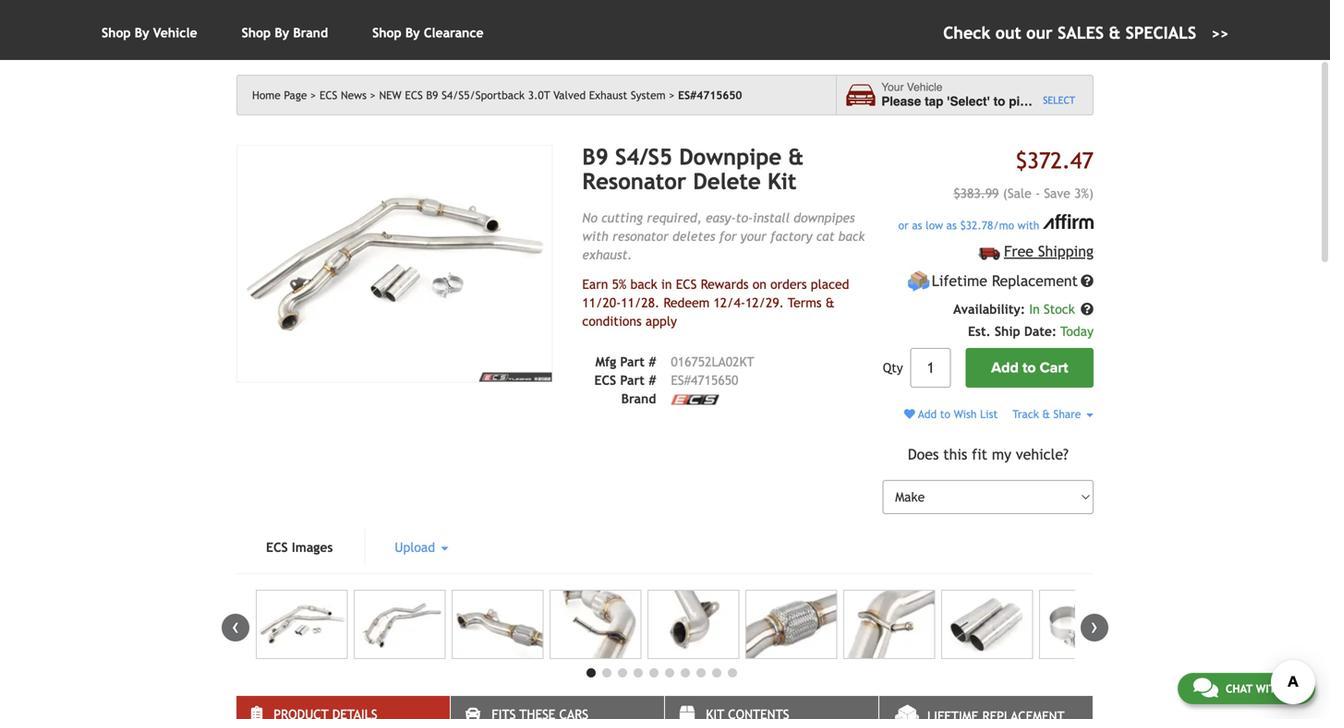 Task type: describe. For each thing, give the bounding box(es) containing it.
page
[[284, 89, 307, 102]]

or as low as $ 32.78 /mo with
[[898, 219, 1043, 232]]

availability:
[[953, 302, 1025, 317]]

back inside no cutting required, easy-to-install downpipes with resonator deletes for your factory cat back exhaust.
[[838, 229, 865, 244]]

(sale
[[1003, 186, 1031, 201]]

low
[[926, 219, 943, 232]]

deletes
[[672, 229, 715, 244]]

with for no cutting required, easy-to-install downpipes with resonator deletes for your factory cat back exhaust.
[[582, 229, 608, 244]]

mfg part #
[[595, 354, 656, 369]]

home
[[252, 89, 281, 102]]

upload
[[395, 540, 439, 555]]

1 part from the top
[[620, 354, 645, 369]]

0 horizontal spatial b9
[[426, 89, 438, 102]]

& inside the earn 5% back in ecs rewards on orders placed 11/20-11/28. redeem 12/4-12/29. terms & conditions apply
[[825, 295, 835, 310]]

b9 s4/s5 downpipe & resonator delete kit
[[582, 144, 804, 194]]

in
[[661, 277, 672, 292]]

no
[[582, 210, 597, 225]]

sales & specials
[[1058, 23, 1196, 43]]

to for add to wish list
[[940, 408, 950, 421]]

exhaust
[[589, 89, 627, 102]]

es# 4715650 brand
[[621, 373, 738, 406]]

ecs news
[[320, 89, 367, 102]]

‹ link
[[222, 614, 249, 642]]

'select'
[[947, 94, 990, 109]]

shop for shop by brand
[[242, 25, 271, 40]]

vehicle inside 'your vehicle please tap 'select' to pick a vehicle'
[[907, 81, 943, 94]]

to-
[[736, 210, 753, 225]]

date:
[[1024, 324, 1057, 339]]

by for brand
[[275, 25, 289, 40]]

with for or as low as $ 32.78 /mo with
[[1017, 219, 1039, 232]]

select
[[1043, 95, 1075, 106]]

select link
[[1043, 93, 1075, 108]]

required,
[[647, 210, 702, 225]]

qty
[[883, 361, 903, 375]]

2 as from the left
[[946, 219, 957, 232]]

s4/s5/sportback
[[442, 89, 525, 102]]

016752la02kt ecs part #
[[594, 354, 754, 388]]

factory
[[770, 229, 812, 244]]

pick
[[1009, 94, 1034, 109]]

free
[[1004, 243, 1034, 260]]

0 horizontal spatial vehicle
[[153, 25, 197, 40]]

add to cart
[[991, 359, 1068, 377]]

ecs left news
[[320, 89, 337, 102]]

please
[[881, 94, 921, 109]]

s4/s5
[[615, 144, 672, 170]]

chat with us
[[1226, 683, 1300, 695]]

$383.99
[[953, 186, 999, 201]]

4715650
[[691, 373, 738, 388]]

shop for shop by clearance
[[372, 25, 401, 40]]

$383.99 (sale - save 3%)
[[953, 186, 1094, 201]]

shop by clearance link
[[372, 25, 484, 40]]

vehicle
[[1048, 94, 1090, 109]]

today
[[1060, 324, 1094, 339]]

add for add to wish list
[[918, 408, 937, 421]]

home page
[[252, 89, 307, 102]]

ecs right new
[[405, 89, 423, 102]]

track & share button
[[1012, 408, 1094, 421]]

11/28.
[[621, 295, 660, 310]]

32.78
[[966, 219, 993, 232]]

& right sales
[[1109, 23, 1121, 43]]

cutting
[[601, 210, 643, 225]]

upload button
[[365, 529, 478, 566]]

& right track at the right bottom
[[1042, 408, 1050, 421]]

redeem
[[663, 295, 710, 310]]

shop for shop by vehicle
[[102, 25, 131, 40]]

conditions
[[582, 314, 642, 329]]

ecs images link
[[236, 529, 362, 566]]

track & share
[[1012, 408, 1084, 421]]

availability: in stock
[[953, 302, 1079, 317]]

new
[[379, 89, 402, 102]]

shop by vehicle
[[102, 25, 197, 40]]

valved
[[553, 89, 586, 102]]

new ecs b9 s4/s5/sportback 3.0t valved exhaust system
[[379, 89, 666, 102]]

es#
[[671, 373, 691, 388]]

‹
[[232, 614, 239, 639]]

question circle image
[[1081, 303, 1094, 316]]

by for clearance
[[405, 25, 420, 40]]

est. ship date: today
[[968, 324, 1094, 339]]

lifetime
[[932, 273, 987, 290]]

comments image
[[1193, 677, 1218, 699]]

b9 inside b9 s4/s5 downpipe & resonator delete kit
[[582, 144, 608, 170]]

my
[[992, 446, 1011, 463]]

resonator
[[582, 168, 686, 194]]

add for add to cart
[[991, 359, 1019, 377]]

home page link
[[252, 89, 316, 102]]

rewards
[[701, 277, 749, 292]]

track
[[1012, 408, 1039, 421]]

›
[[1091, 614, 1098, 639]]

cart
[[1040, 359, 1068, 377]]

this product is lifetime replacement eligible image
[[907, 270, 930, 293]]

or
[[898, 219, 909, 232]]

your
[[741, 229, 766, 244]]

/mo
[[993, 219, 1014, 232]]

your
[[881, 81, 904, 94]]

372.47
[[1027, 148, 1094, 174]]

ecs inside the earn 5% back in ecs rewards on orders placed 11/20-11/28. redeem 12/4-12/29. terms & conditions apply
[[676, 277, 697, 292]]

tap
[[925, 94, 943, 109]]

back inside the earn 5% back in ecs rewards on orders placed 11/20-11/28. redeem 12/4-12/29. terms & conditions apply
[[630, 277, 657, 292]]

downpipe
[[679, 144, 782, 170]]



Task type: locate. For each thing, give the bounding box(es) containing it.
a
[[1037, 94, 1044, 109]]

ecs inside 016752la02kt ecs part #
[[594, 373, 616, 388]]

downpipes
[[794, 210, 855, 225]]

12/29.
[[745, 295, 784, 310]]

terms
[[788, 295, 822, 310]]

part right mfg
[[620, 354, 645, 369]]

images
[[292, 540, 333, 555]]

2 shop from the left
[[242, 25, 271, 40]]

1 horizontal spatial add
[[991, 359, 1019, 377]]

add to wish list link
[[904, 408, 998, 421]]

0 vertical spatial #
[[649, 354, 656, 369]]

add inside button
[[991, 359, 1019, 377]]

vehicle?
[[1016, 446, 1069, 463]]

& down placed
[[825, 295, 835, 310]]

5%
[[612, 277, 626, 292]]

2 horizontal spatial to
[[1022, 359, 1036, 377]]

0 vertical spatial back
[[838, 229, 865, 244]]

for
[[719, 229, 737, 244]]

part inside 016752la02kt ecs part #
[[620, 373, 645, 388]]

b9
[[426, 89, 438, 102], [582, 144, 608, 170]]

2 by from the left
[[275, 25, 289, 40]]

1 vertical spatial to
[[1022, 359, 1036, 377]]

1 vertical spatial b9
[[582, 144, 608, 170]]

ecs up redeem
[[676, 277, 697, 292]]

by
[[135, 25, 149, 40], [275, 25, 289, 40], [405, 25, 420, 40]]

with
[[1017, 219, 1039, 232], [582, 229, 608, 244], [1256, 683, 1283, 695]]

2 # from the top
[[649, 373, 656, 388]]

brand down mfg part #
[[621, 391, 656, 406]]

1 # from the top
[[649, 354, 656, 369]]

back up 11/28.
[[630, 277, 657, 292]]

1 horizontal spatial to
[[993, 94, 1005, 109]]

2 horizontal spatial by
[[405, 25, 420, 40]]

as left "$"
[[946, 219, 957, 232]]

ecs left images
[[266, 540, 288, 555]]

add right heart icon at the bottom right of the page
[[918, 408, 937, 421]]

with inside no cutting required, easy-to-install downpipes with resonator deletes for your factory cat back exhaust.
[[582, 229, 608, 244]]

share
[[1053, 408, 1081, 421]]

b9 right new
[[426, 89, 438, 102]]

0 horizontal spatial back
[[630, 277, 657, 292]]

shop by brand link
[[242, 25, 328, 40]]

1 horizontal spatial brand
[[621, 391, 656, 406]]

brand inside es# 4715650 brand
[[621, 391, 656, 406]]

shop by clearance
[[372, 25, 484, 40]]

specials
[[1126, 23, 1196, 43]]

brand for es# 4715650 brand
[[621, 391, 656, 406]]

brand up the page
[[293, 25, 328, 40]]

by for vehicle
[[135, 25, 149, 40]]

delete
[[693, 168, 761, 194]]

1 horizontal spatial shop
[[242, 25, 271, 40]]

0 horizontal spatial as
[[912, 219, 922, 232]]

to
[[993, 94, 1005, 109], [1022, 359, 1036, 377], [940, 408, 950, 421]]

replacement
[[992, 273, 1078, 290]]

ecs image
[[671, 395, 719, 405]]

to inside button
[[1022, 359, 1036, 377]]

$
[[960, 219, 966, 232]]

this
[[943, 446, 967, 463]]

0 vertical spatial b9
[[426, 89, 438, 102]]

# left es#
[[649, 373, 656, 388]]

0 horizontal spatial to
[[940, 408, 950, 421]]

016752la02kt
[[671, 354, 754, 369]]

add down ship
[[991, 359, 1019, 377]]

free shipping image
[[979, 247, 1000, 260]]

0 vertical spatial to
[[993, 94, 1005, 109]]

es#4715650 - 016752la02kt - b9 s4/s5 downpipe & resonator delete kit - no cutting required, easy-to-install downpipes with resonator deletes for your factory cat back exhaust. - ecs - audi image
[[236, 145, 553, 383], [256, 590, 348, 659], [354, 590, 445, 659], [452, 590, 543, 659], [550, 590, 641, 659], [647, 590, 739, 659], [745, 590, 837, 659], [843, 590, 935, 659], [941, 590, 1033, 659], [1039, 590, 1131, 659]]

news
[[341, 89, 367, 102]]

placed
[[811, 277, 849, 292]]

does this fit my vehicle?
[[908, 446, 1069, 463]]

add to wish list
[[915, 408, 998, 421]]

brand
[[293, 25, 328, 40], [621, 391, 656, 406]]

system
[[631, 89, 666, 102]]

with down no
[[582, 229, 608, 244]]

new ecs b9 s4/s5/sportback 3.0t valved exhaust system link
[[379, 89, 675, 102]]

shipping
[[1038, 243, 1094, 260]]

1 horizontal spatial with
[[1017, 219, 1039, 232]]

3 shop from the left
[[372, 25, 401, 40]]

orders
[[770, 277, 807, 292]]

question circle image
[[1081, 275, 1094, 288]]

# inside 016752la02kt ecs part #
[[649, 373, 656, 388]]

0 vertical spatial part
[[620, 354, 645, 369]]

› link
[[1081, 614, 1108, 642]]

2 part from the top
[[620, 373, 645, 388]]

earn
[[582, 277, 608, 292]]

0 horizontal spatial by
[[135, 25, 149, 40]]

0 horizontal spatial with
[[582, 229, 608, 244]]

earn 5% back in ecs rewards on orders placed 11/20-11/28. redeem 12/4-12/29. terms & conditions apply
[[582, 277, 849, 329]]

b9 left s4/s5
[[582, 144, 608, 170]]

1 horizontal spatial as
[[946, 219, 957, 232]]

1 horizontal spatial b9
[[582, 144, 608, 170]]

& up install
[[788, 144, 804, 170]]

est.
[[968, 324, 991, 339]]

0 vertical spatial vehicle
[[153, 25, 197, 40]]

clearance
[[424, 25, 484, 40]]

chat
[[1226, 683, 1253, 695]]

to left wish
[[940, 408, 950, 421]]

ecs news link
[[320, 89, 376, 102]]

chat with us link
[[1177, 673, 1315, 705]]

as right or
[[912, 219, 922, 232]]

2 horizontal spatial with
[[1256, 683, 1283, 695]]

3 by from the left
[[405, 25, 420, 40]]

1 vertical spatial add
[[918, 408, 937, 421]]

does
[[908, 446, 939, 463]]

back right cat
[[838, 229, 865, 244]]

11/20-
[[582, 295, 621, 310]]

as
[[912, 219, 922, 232], [946, 219, 957, 232]]

&
[[1109, 23, 1121, 43], [788, 144, 804, 170], [825, 295, 835, 310], [1042, 408, 1050, 421]]

mfg
[[595, 354, 616, 369]]

#
[[649, 354, 656, 369], [649, 373, 656, 388]]

# up es# 4715650 brand at the bottom of the page
[[649, 354, 656, 369]]

shop by brand
[[242, 25, 328, 40]]

3%)
[[1074, 186, 1094, 201]]

ecs images
[[266, 540, 333, 555]]

apply
[[645, 314, 677, 329]]

1 horizontal spatial back
[[838, 229, 865, 244]]

1 vertical spatial #
[[649, 373, 656, 388]]

es#4715650
[[678, 89, 742, 102]]

12/4-
[[713, 295, 745, 310]]

lifetime replacement
[[932, 273, 1078, 290]]

0 horizontal spatial add
[[918, 408, 937, 421]]

1 vertical spatial vehicle
[[907, 81, 943, 94]]

vehicle
[[153, 25, 197, 40], [907, 81, 943, 94]]

sales & specials link
[[943, 20, 1228, 45]]

to inside 'your vehicle please tap 'select' to pick a vehicle'
[[993, 94, 1005, 109]]

1 vertical spatial part
[[620, 373, 645, 388]]

brand for shop by brand
[[293, 25, 328, 40]]

2 horizontal spatial shop
[[372, 25, 401, 40]]

1 vertical spatial back
[[630, 277, 657, 292]]

to left pick
[[993, 94, 1005, 109]]

0 vertical spatial brand
[[293, 25, 328, 40]]

& inside b9 s4/s5 downpipe & resonator delete kit
[[788, 144, 804, 170]]

1 by from the left
[[135, 25, 149, 40]]

0 horizontal spatial brand
[[293, 25, 328, 40]]

to for add to cart
[[1022, 359, 1036, 377]]

with left us
[[1256, 683, 1283, 695]]

resonator
[[612, 229, 668, 244]]

1 horizontal spatial vehicle
[[907, 81, 943, 94]]

or as low as $32.78/mo with  - affirm financing (opens in modal) element
[[883, 214, 1094, 234]]

1 shop from the left
[[102, 25, 131, 40]]

your vehicle please tap 'select' to pick a vehicle
[[881, 81, 1090, 109]]

us
[[1286, 683, 1300, 695]]

in
[[1029, 302, 1040, 317]]

exhaust.
[[582, 247, 632, 262]]

list
[[980, 408, 998, 421]]

install
[[753, 210, 790, 225]]

part down mfg part #
[[620, 373, 645, 388]]

ecs down mfg
[[594, 373, 616, 388]]

0 vertical spatial add
[[991, 359, 1019, 377]]

to left cart
[[1022, 359, 1036, 377]]

1 as from the left
[[912, 219, 922, 232]]

easy-
[[706, 210, 736, 225]]

shop
[[102, 25, 131, 40], [242, 25, 271, 40], [372, 25, 401, 40]]

0 horizontal spatial shop
[[102, 25, 131, 40]]

2 vertical spatial to
[[940, 408, 950, 421]]

with right /mo
[[1017, 219, 1039, 232]]

None text field
[[910, 348, 951, 388]]

heart image
[[904, 409, 915, 420]]

1 vertical spatial brand
[[621, 391, 656, 406]]

save
[[1044, 186, 1070, 201]]

1 horizontal spatial by
[[275, 25, 289, 40]]



Task type: vqa. For each thing, say whether or not it's contained in the screenshot.
"Add" in the 'Add to Cart' button
yes



